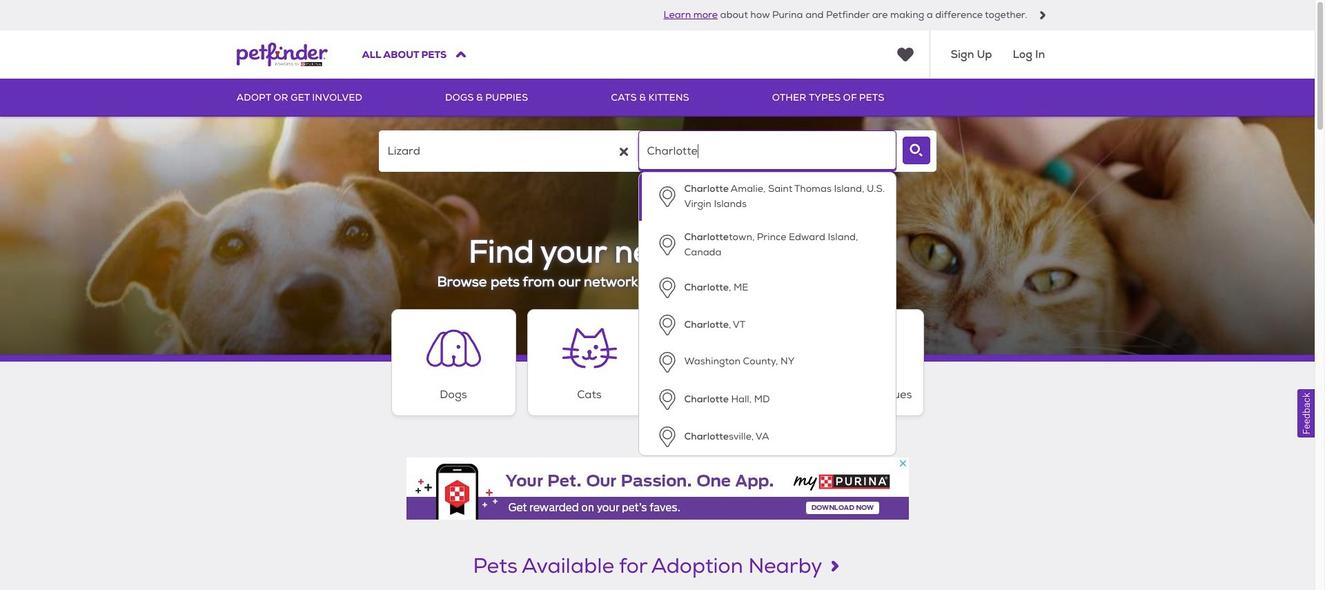 Task type: describe. For each thing, give the bounding box(es) containing it.
petfinder logo image
[[236, 30, 328, 79]]

Enter City, State, or ZIP text field
[[638, 130, 896, 172]]

9c2b2 image
[[1039, 11, 1047, 19]]



Task type: locate. For each thing, give the bounding box(es) containing it.
primary element
[[236, 79, 1079, 117]]

location search suggestions list box
[[638, 172, 896, 456]]

Search Terrier, Kitten, etc. text field
[[379, 130, 637, 172]]

advertisement element
[[406, 457, 909, 520]]



Task type: vqa. For each thing, say whether or not it's contained in the screenshot.
Animal Search Suggestions "list box"
no



